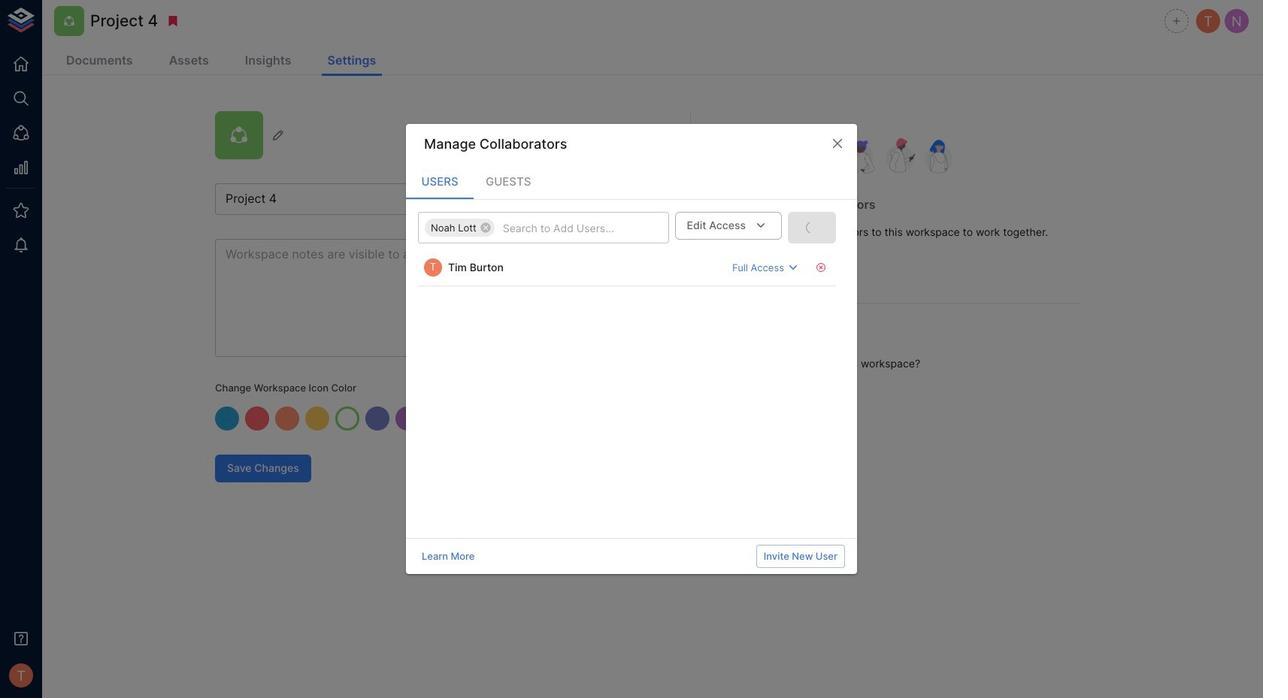 Task type: locate. For each thing, give the bounding box(es) containing it.
dialog
[[406, 124, 857, 575]]

tab list
[[406, 163, 857, 199]]

remove bookmark image
[[166, 14, 180, 28]]



Task type: vqa. For each thing, say whether or not it's contained in the screenshot.
Workspace Name Text Box
yes



Task type: describe. For each thing, give the bounding box(es) containing it.
Workspace notes are visible to all members and guests. text field
[[215, 239, 642, 357]]

Search to Add Users... text field
[[497, 219, 620, 237]]

Workspace Name text field
[[215, 184, 642, 215]]



